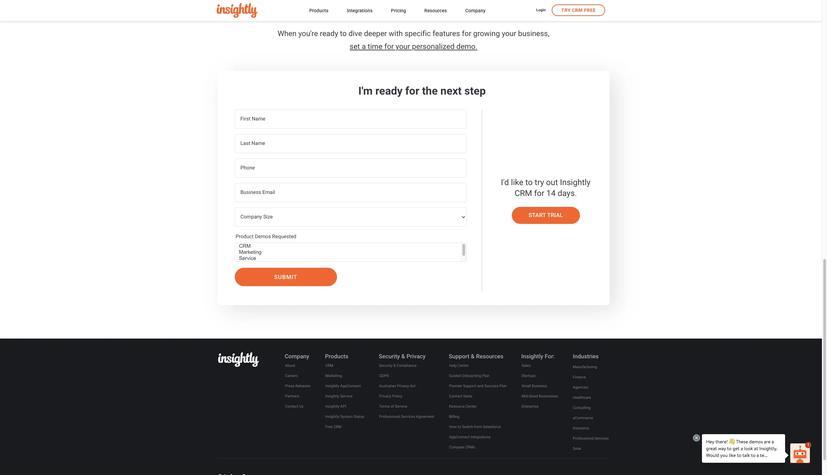 Task type: vqa. For each thing, say whether or not it's contained in the screenshot.
topmost The Revenue
no



Task type: describe. For each thing, give the bounding box(es) containing it.
14
[[547, 189, 556, 198]]

start
[[529, 212, 546, 219]]

for right "time"
[[384, 42, 394, 51]]

how to switch from salesforce link
[[449, 424, 501, 431]]

1 vertical spatial ready
[[375, 85, 403, 97]]

system
[[340, 415, 353, 420]]

set a time for your personalized demo. link
[[350, 42, 478, 51]]

services for professional services
[[595, 437, 609, 441]]

you're
[[298, 29, 318, 38]]

healthcare link
[[573, 395, 591, 402]]

insightly service
[[325, 395, 353, 399]]

releases
[[296, 384, 311, 389]]

try crm free
[[562, 7, 596, 13]]

contact sales link
[[449, 393, 473, 401]]

plan inside guided onboarding plan link
[[482, 374, 490, 379]]

act
[[410, 384, 416, 389]]

1 vertical spatial appconnect
[[449, 436, 470, 440]]

appconnect integrations link
[[449, 434, 491, 442]]

ecommerce
[[573, 416, 593, 421]]

terms
[[379, 405, 390, 409]]

sized
[[529, 395, 538, 399]]

demo.
[[456, 42, 478, 51]]

security for security & privacy
[[379, 353, 400, 360]]

out
[[546, 178, 558, 188]]

0 horizontal spatial free
[[325, 425, 333, 430]]

features
[[433, 29, 460, 38]]

requested
[[272, 234, 296, 240]]

security & compliance
[[379, 364, 417, 368]]

agencies
[[573, 386, 588, 390]]

& for privacy
[[401, 353, 405, 360]]

and
[[477, 384, 484, 389]]

for inside the "i'd like to try out insightly crm for 14 days."
[[534, 189, 545, 198]]

manufacturing
[[573, 365, 597, 370]]

demos
[[255, 234, 271, 240]]

business
[[532, 384, 547, 389]]

insightly system status
[[325, 415, 364, 420]]

partners
[[285, 395, 299, 399]]

compare crms link
[[449, 444, 476, 452]]

careers link
[[285, 373, 298, 380]]

insightly system status link
[[325, 414, 365, 421]]

crm down insightly system status link at left bottom
[[334, 425, 342, 430]]

pricing
[[391, 8, 406, 13]]

free crm
[[325, 425, 342, 430]]

when you're ready to dive deeper with specific features for growing your business,
[[278, 29, 550, 38]]

insightly for insightly system status
[[325, 415, 339, 420]]

1 vertical spatial insightly logo link
[[218, 353, 259, 369]]

policy
[[392, 395, 402, 399]]

center for help center
[[458, 364, 469, 368]]

support & resources
[[449, 353, 504, 360]]

insightly appconnect link
[[325, 383, 361, 391]]

free crm link
[[325, 424, 342, 431]]

product
[[236, 234, 254, 240]]

australian privacy act link
[[379, 383, 416, 391]]

1 vertical spatial products
[[325, 353, 348, 360]]

1 vertical spatial sales
[[463, 395, 472, 399]]

a
[[362, 42, 366, 51]]

specific
[[405, 29, 431, 38]]

about
[[285, 364, 295, 368]]

security & privacy
[[379, 353, 426, 360]]

dive
[[349, 29, 362, 38]]

security for security & compliance
[[379, 364, 393, 368]]

insightly for insightly for:
[[521, 353, 543, 360]]

of
[[391, 405, 394, 409]]

time
[[368, 42, 383, 51]]

1 vertical spatial support
[[463, 384, 476, 389]]

contact sales
[[449, 395, 472, 399]]

& for resources
[[471, 353, 475, 360]]

contact for contact sales
[[449, 395, 462, 399]]

1 horizontal spatial sales
[[522, 364, 531, 368]]

1 horizontal spatial to
[[458, 425, 461, 430]]

when
[[278, 29, 297, 38]]

mid-sized businesses link
[[521, 393, 558, 401]]

0 horizontal spatial company
[[285, 353, 309, 360]]

security & compliance link
[[379, 363, 417, 370]]

integrations link
[[347, 6, 373, 16]]

insurance link
[[573, 425, 590, 433]]

try
[[535, 178, 544, 188]]

contact for contact us
[[285, 405, 298, 409]]

insightly logo image for bottommost insightly logo 'link'
[[218, 353, 259, 367]]

from
[[474, 425, 482, 430]]

next
[[441, 85, 462, 97]]

try crm free link
[[552, 4, 605, 16]]

how to switch from salesforce
[[449, 425, 501, 430]]

finance link
[[573, 374, 586, 382]]

appconnect integrations
[[449, 436, 491, 440]]

step
[[465, 85, 486, 97]]

start trial link
[[512, 207, 580, 224]]

how
[[449, 425, 457, 430]]

enterprise link
[[521, 404, 539, 411]]

i'd
[[501, 178, 509, 188]]

guided
[[449, 374, 461, 379]]

sales link
[[521, 363, 531, 370]]

contact us
[[285, 405, 304, 409]]

billing
[[449, 415, 459, 420]]

1 horizontal spatial company
[[465, 8, 486, 13]]

0 vertical spatial service
[[340, 395, 353, 399]]

australian
[[379, 384, 396, 389]]

1 vertical spatial privacy
[[397, 384, 409, 389]]

manufacturing link
[[573, 364, 598, 372]]



Task type: locate. For each thing, give the bounding box(es) containing it.
company
[[465, 8, 486, 13], [285, 353, 309, 360]]

1 horizontal spatial appconnect
[[449, 436, 470, 440]]

products up you're
[[309, 8, 329, 13]]

guided onboarding plan
[[449, 374, 490, 379]]

login link
[[536, 8, 546, 14]]

for down try
[[534, 189, 545, 198]]

crms
[[465, 446, 475, 450]]

for up demo.
[[462, 29, 471, 38]]

0 horizontal spatial to
[[340, 29, 347, 38]]

to
[[340, 29, 347, 38], [526, 178, 533, 188], [458, 425, 461, 430]]

personalized
[[412, 42, 455, 51]]

help
[[449, 364, 457, 368]]

integrations down from
[[471, 436, 491, 440]]

contact us link
[[285, 404, 304, 411]]

0 vertical spatial contact
[[449, 395, 462, 399]]

startups link
[[521, 373, 536, 380]]

0 vertical spatial products
[[309, 8, 329, 13]]

appconnect up the compare
[[449, 436, 470, 440]]

privacy up terms
[[379, 395, 391, 399]]

0 vertical spatial free
[[584, 7, 596, 13]]

plan up the and
[[482, 374, 490, 379]]

None submit
[[235, 268, 337, 287]]

0 vertical spatial to
[[340, 29, 347, 38]]

to left "dive"
[[340, 29, 347, 38]]

2 horizontal spatial to
[[526, 178, 533, 188]]

insightly for insightly appconnect
[[325, 384, 339, 389]]

1 vertical spatial service
[[395, 405, 407, 409]]

1 horizontal spatial integrations
[[471, 436, 491, 440]]

0 horizontal spatial contact
[[285, 405, 298, 409]]

center right help on the right
[[458, 364, 469, 368]]

1 vertical spatial professional
[[573, 437, 594, 441]]

insightly up the days.
[[560, 178, 591, 188]]

insightly
[[560, 178, 591, 188], [521, 353, 543, 360], [325, 384, 339, 389], [325, 395, 339, 399], [325, 405, 339, 409], [325, 415, 339, 420]]

0 vertical spatial center
[[458, 364, 469, 368]]

security
[[379, 353, 400, 360], [379, 364, 393, 368]]

insightly service link
[[325, 393, 353, 401]]

sales up the resource center at the bottom of page
[[463, 395, 472, 399]]

resources link
[[424, 6, 447, 16]]

api
[[340, 405, 346, 409]]

your right growing
[[502, 29, 516, 38]]

1 horizontal spatial services
[[595, 437, 609, 441]]

small business
[[522, 384, 547, 389]]

0 horizontal spatial services
[[401, 415, 415, 420]]

1 vertical spatial security
[[379, 364, 393, 368]]

1 horizontal spatial contact
[[449, 395, 462, 399]]

industries
[[573, 353, 599, 360]]

press releases link
[[285, 383, 311, 391]]

1 vertical spatial resources
[[476, 353, 504, 360]]

company up growing
[[465, 8, 486, 13]]

support down guided onboarding plan link
[[463, 384, 476, 389]]

insurance
[[573, 427, 589, 431]]

privacy policy link
[[379, 393, 403, 401]]

1 horizontal spatial &
[[401, 353, 405, 360]]

mid-sized businesses
[[522, 395, 558, 399]]

free right try
[[584, 7, 596, 13]]

1 horizontal spatial your
[[502, 29, 516, 38]]

None text field
[[235, 110, 466, 129], [235, 134, 466, 153], [235, 159, 466, 178], [235, 183, 466, 202], [235, 110, 466, 129], [235, 134, 466, 153], [235, 159, 466, 178], [235, 183, 466, 202]]

terms of service
[[379, 405, 407, 409]]

1 horizontal spatial ready
[[375, 85, 403, 97]]

insightly api link
[[325, 404, 347, 411]]

privacy left act
[[397, 384, 409, 389]]

plan inside premier support and success plan link
[[500, 384, 507, 389]]

2 vertical spatial to
[[458, 425, 461, 430]]

privacy
[[407, 353, 426, 360], [397, 384, 409, 389], [379, 395, 391, 399]]

0 vertical spatial company
[[465, 8, 486, 13]]

insightly left api on the bottom left
[[325, 405, 339, 409]]

industries link
[[573, 353, 599, 361]]

healthcare
[[573, 396, 591, 400]]

agencies link
[[573, 384, 589, 392]]

0 vertical spatial resources
[[424, 8, 447, 13]]

professional down insurance link
[[573, 437, 594, 441]]

success
[[485, 384, 499, 389]]

billing link
[[449, 414, 460, 421]]

crm inside the "i'd like to try out insightly crm for 14 days."
[[515, 189, 532, 198]]

marketing link
[[325, 373, 342, 380]]

1 vertical spatial contact
[[285, 405, 298, 409]]

insightly for insightly service
[[325, 395, 339, 399]]

1 horizontal spatial professional
[[573, 437, 594, 441]]

security inside "link"
[[379, 364, 393, 368]]

sales up the startups
[[522, 364, 531, 368]]

1 vertical spatial center
[[466, 405, 477, 409]]

0 vertical spatial ready
[[320, 29, 338, 38]]

your down the with
[[396, 42, 410, 51]]

& up onboarding
[[471, 353, 475, 360]]

0 horizontal spatial professional
[[379, 415, 400, 420]]

insightly logo image for the top insightly logo 'link'
[[217, 3, 258, 18]]

growing
[[473, 29, 500, 38]]

products up crm link
[[325, 353, 348, 360]]

consulting link
[[573, 405, 591, 412]]

contact down "premier"
[[449, 395, 462, 399]]

0 vertical spatial your
[[502, 29, 516, 38]]

insightly logo image
[[217, 3, 258, 18], [218, 353, 259, 367]]

security up security & compliance on the bottom of the page
[[379, 353, 400, 360]]

australian privacy act
[[379, 384, 416, 389]]

insightly up free crm
[[325, 415, 339, 420]]

professional services
[[573, 437, 609, 441]]

0 vertical spatial appconnect
[[340, 384, 361, 389]]

professional for professional services
[[573, 437, 594, 441]]

professional for professional services agreement
[[379, 415, 400, 420]]

ready
[[320, 29, 338, 38], [375, 85, 403, 97]]

ready right i'm
[[375, 85, 403, 97]]

0 horizontal spatial integrations
[[347, 8, 373, 13]]

1 horizontal spatial service
[[395, 405, 407, 409]]

services
[[401, 415, 415, 420], [595, 437, 609, 441]]

premier support and success plan link
[[449, 383, 507, 391]]

service down insightly appconnect link
[[340, 395, 353, 399]]

0 horizontal spatial service
[[340, 395, 353, 399]]

professional down 'of'
[[379, 415, 400, 420]]

the
[[422, 85, 438, 97]]

solar
[[573, 447, 582, 452]]

1 horizontal spatial plan
[[500, 384, 507, 389]]

1 vertical spatial your
[[396, 42, 410, 51]]

insightly for insightly api
[[325, 405, 339, 409]]

premier
[[449, 384, 462, 389]]

1 horizontal spatial free
[[584, 7, 596, 13]]

free inside button
[[584, 7, 596, 13]]

1 vertical spatial services
[[595, 437, 609, 441]]

0 horizontal spatial your
[[396, 42, 410, 51]]

press
[[285, 384, 295, 389]]

resource center link
[[449, 404, 477, 411]]

& up compliance
[[401, 353, 405, 360]]

small business link
[[521, 383, 548, 391]]

compare
[[449, 446, 464, 450]]

1 vertical spatial to
[[526, 178, 533, 188]]

for left the
[[405, 85, 419, 97]]

i'm ready for the next step
[[358, 85, 486, 97]]

professional services link
[[573, 436, 609, 443]]

pricing link
[[391, 6, 406, 16]]

insightly logo link
[[217, 3, 298, 18], [218, 353, 259, 369]]

2 vertical spatial privacy
[[379, 395, 391, 399]]

0 vertical spatial insightly logo image
[[217, 3, 258, 18]]

contact left us
[[285, 405, 298, 409]]

finance
[[573, 376, 586, 380]]

to inside the "i'd like to try out insightly crm for 14 days."
[[526, 178, 533, 188]]

appconnect up insightly service
[[340, 384, 361, 389]]

solar link
[[573, 446, 582, 453]]

careers
[[285, 374, 298, 379]]

compliance
[[397, 364, 417, 368]]

agreement
[[416, 415, 434, 420]]

0 vertical spatial sales
[[522, 364, 531, 368]]

sales
[[522, 364, 531, 368], [463, 395, 472, 399]]

consulting
[[573, 406, 591, 411]]

resources up onboarding
[[476, 353, 504, 360]]

company up about
[[285, 353, 309, 360]]

0 vertical spatial support
[[449, 353, 470, 360]]

deeper
[[364, 29, 387, 38]]

1 vertical spatial plan
[[500, 384, 507, 389]]

0 horizontal spatial plan
[[482, 374, 490, 379]]

0 vertical spatial privacy
[[407, 353, 426, 360]]

integrations up "dive"
[[347, 8, 373, 13]]

insightly appconnect
[[325, 384, 361, 389]]

1 horizontal spatial resources
[[476, 353, 504, 360]]

0 vertical spatial integrations
[[347, 8, 373, 13]]

1 vertical spatial integrations
[[471, 436, 491, 440]]

insightly up insightly api
[[325, 395, 339, 399]]

center for resource center
[[466, 405, 477, 409]]

resources up features
[[424, 8, 447, 13]]

crm inside button
[[572, 7, 583, 13]]

0 vertical spatial services
[[401, 415, 415, 420]]

for
[[462, 29, 471, 38], [384, 42, 394, 51], [405, 85, 419, 97], [534, 189, 545, 198]]

products link
[[309, 6, 329, 16]]

i'd like to try out insightly crm for 14 days.
[[501, 178, 591, 198]]

crm down the like in the right of the page
[[515, 189, 532, 198]]

crm
[[572, 7, 583, 13], [515, 189, 532, 198], [325, 364, 333, 368], [334, 425, 342, 430]]

plan right 'success' at the bottom of page
[[500, 384, 507, 389]]

product demos requested
[[236, 234, 296, 240]]

center right resource
[[466, 405, 477, 409]]

crm right try
[[572, 7, 583, 13]]

& left compliance
[[394, 364, 396, 368]]

1 vertical spatial company
[[285, 353, 309, 360]]

terms of service link
[[379, 404, 408, 411]]

businesses
[[539, 395, 558, 399]]

0 horizontal spatial sales
[[463, 395, 472, 399]]

0 vertical spatial insightly logo link
[[217, 3, 298, 18]]

0 horizontal spatial &
[[394, 364, 396, 368]]

start trial
[[529, 212, 563, 219]]

try crm free button
[[552, 4, 605, 16]]

insightly up sales link
[[521, 353, 543, 360]]

0 vertical spatial security
[[379, 353, 400, 360]]

service right 'of'
[[395, 405, 407, 409]]

& inside security & compliance "link"
[[394, 364, 396, 368]]

help center link
[[449, 363, 469, 370]]

trial
[[547, 212, 563, 219]]

to left try
[[526, 178, 533, 188]]

small
[[522, 384, 531, 389]]

to right how
[[458, 425, 461, 430]]

0 horizontal spatial resources
[[424, 8, 447, 13]]

0 horizontal spatial appconnect
[[340, 384, 361, 389]]

1 vertical spatial free
[[325, 425, 333, 430]]

ready right you're
[[320, 29, 338, 38]]

privacy up compliance
[[407, 353, 426, 360]]

insightly inside the "i'd like to try out insightly crm for 14 days."
[[560, 178, 591, 188]]

insightly for:
[[521, 353, 555, 360]]

set
[[350, 42, 360, 51]]

professional services agreement link
[[379, 414, 435, 421]]

1 vertical spatial insightly logo image
[[218, 353, 259, 367]]

0 horizontal spatial ready
[[320, 29, 338, 38]]

& for compliance
[[394, 364, 396, 368]]

free down insightly system status link at left bottom
[[325, 425, 333, 430]]

resource
[[449, 405, 465, 409]]

insightly down marketing link
[[325, 384, 339, 389]]

crm up marketing
[[325, 364, 333, 368]]

support up help center
[[449, 353, 470, 360]]

switch
[[462, 425, 473, 430]]

security up gdpr
[[379, 364, 393, 368]]

services for professional services agreement
[[401, 415, 415, 420]]

with
[[389, 29, 403, 38]]

2 horizontal spatial &
[[471, 353, 475, 360]]

0 vertical spatial plan
[[482, 374, 490, 379]]

0 vertical spatial professional
[[379, 415, 400, 420]]



